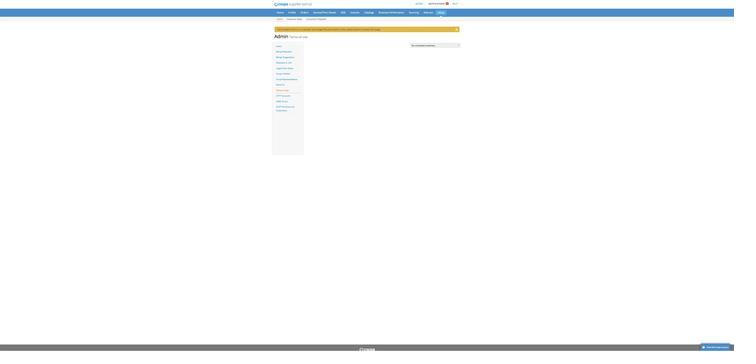 Task type: locate. For each thing, give the bounding box(es) containing it.
terms
[[386, 47, 398, 52]]

performance
[[520, 14, 540, 19]]

invoices
[[468, 14, 480, 19]]

catalogs link
[[483, 14, 502, 20]]

setup link
[[582, 14, 596, 20]]

navigation
[[553, 1, 614, 9]]

setup right the 'ons'
[[584, 14, 593, 19]]

connection requests link
[[409, 23, 436, 29]]

use
[[404, 47, 411, 52]]

profile link
[[382, 14, 398, 20]]

1 horizontal spatial setup
[[584, 14, 593, 19]]

service/time
[[418, 14, 438, 19]]

ons
[[573, 14, 578, 19]]

setup
[[584, 14, 593, 19], [396, 24, 403, 27]]

sheets
[[438, 14, 449, 19]]

admin
[[369, 24, 377, 27]]

add-ons
[[565, 14, 578, 19]]

business
[[506, 14, 519, 19]]

home
[[369, 14, 379, 19]]

sourcing link
[[543, 14, 562, 20]]

orders link
[[399, 14, 415, 20]]

0 vertical spatial setup
[[584, 14, 593, 19]]

0 horizontal spatial setup
[[396, 24, 403, 27]]

business performance
[[506, 14, 540, 19]]

catalogs
[[486, 14, 499, 19]]

setup right customer
[[396, 24, 403, 27]]

asn
[[455, 14, 461, 19]]

1 vertical spatial setup
[[396, 24, 403, 27]]

terms of use
[[386, 47, 411, 52]]

business performance link
[[503, 14, 542, 20]]

customer setup link
[[383, 23, 403, 29]]

profile
[[385, 14, 395, 19]]

No connected customers field
[[548, 57, 615, 64]]

invoices link
[[465, 14, 483, 20]]



Task type: vqa. For each thing, say whether or not it's contained in the screenshot.
Setup
yes



Task type: describe. For each thing, give the bounding box(es) containing it.
coupa supplier portal image
[[363, 1, 419, 11]]

customer setup
[[383, 24, 403, 27]]

requests
[[424, 24, 436, 27]]

asn link
[[452, 14, 464, 20]]

of
[[399, 47, 403, 52]]

add-ons link
[[563, 14, 581, 20]]

service/time sheets
[[418, 14, 449, 19]]

admin link
[[369, 23, 378, 29]]

customer
[[383, 24, 395, 27]]

orders
[[401, 14, 412, 19]]

connection
[[409, 24, 423, 27]]

add-
[[565, 14, 573, 19]]

connection requests
[[409, 24, 436, 27]]

setup inside "link"
[[396, 24, 403, 27]]

service/time sheets link
[[415, 14, 451, 20]]

sourcing
[[546, 14, 559, 19]]

home link
[[367, 14, 381, 20]]



